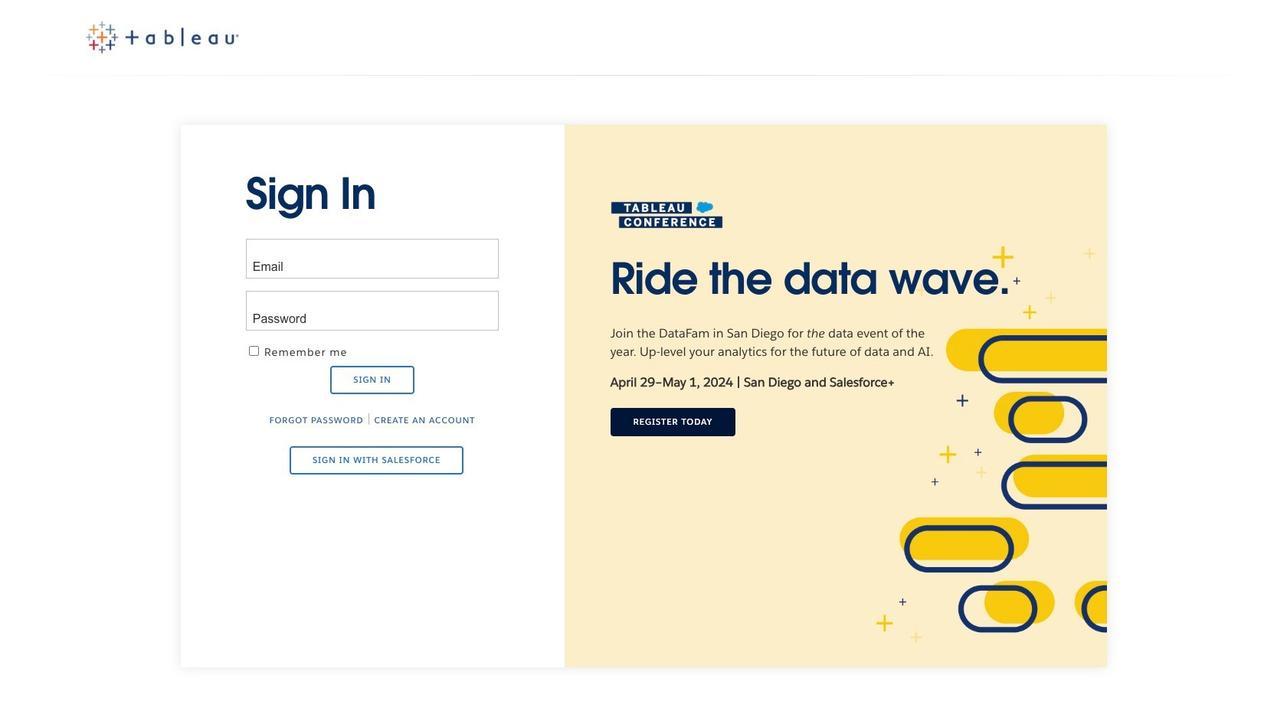 Task type: locate. For each thing, give the bounding box(es) containing it.
tableau conference image
[[610, 201, 723, 229]]

Password password field
[[246, 291, 499, 331]]

None checkbox
[[249, 346, 259, 356]]



Task type: describe. For each thing, give the bounding box(es) containing it.
Email email field
[[246, 239, 499, 279]]

tableau software image
[[85, 21, 239, 53]]



